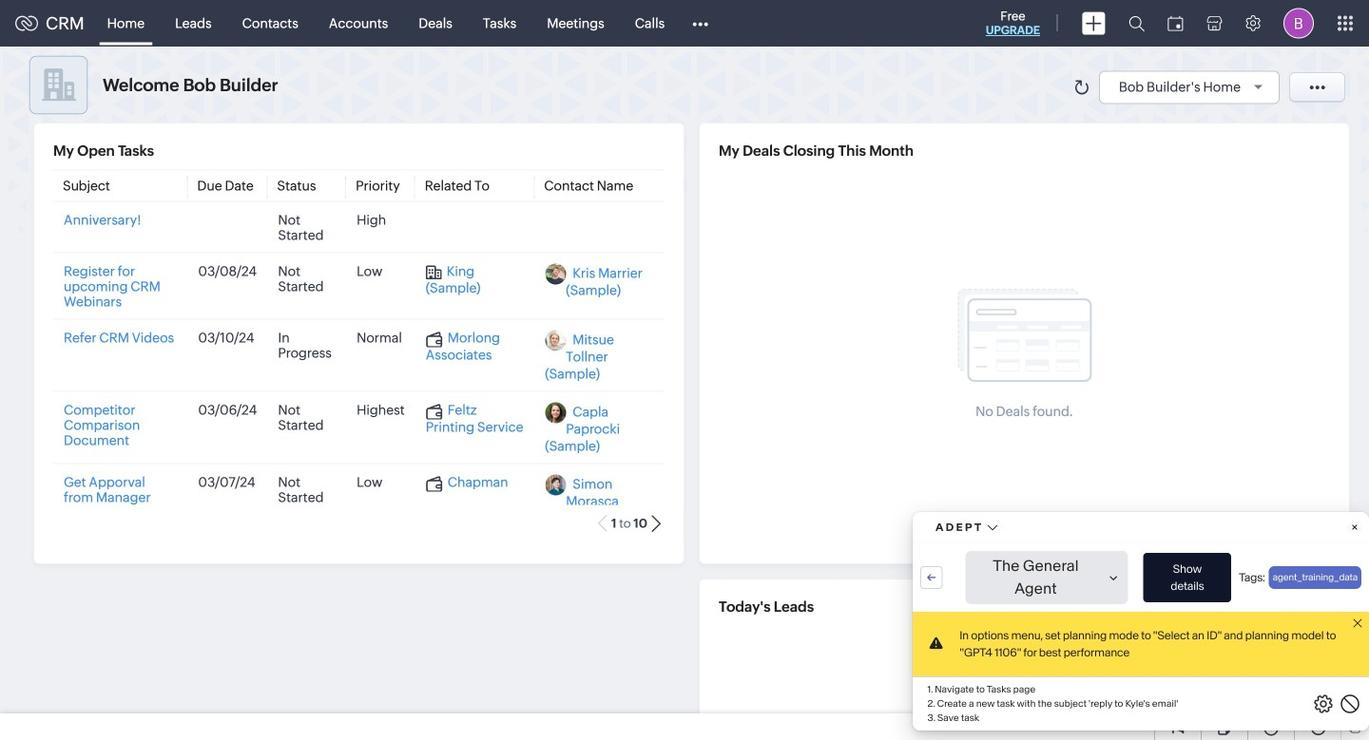 Task type: vqa. For each thing, say whether or not it's contained in the screenshot.
profile "Image"
yes



Task type: locate. For each thing, give the bounding box(es) containing it.
calendar image
[[1167, 16, 1184, 31]]

profile image
[[1283, 8, 1314, 39]]

logo image
[[15, 16, 38, 31]]



Task type: describe. For each thing, give the bounding box(es) containing it.
create menu image
[[1082, 12, 1106, 35]]

profile element
[[1272, 0, 1325, 46]]

search element
[[1117, 0, 1156, 47]]

create menu element
[[1071, 0, 1117, 46]]

search image
[[1129, 15, 1145, 31]]

Other Modules field
[[680, 8, 721, 39]]



